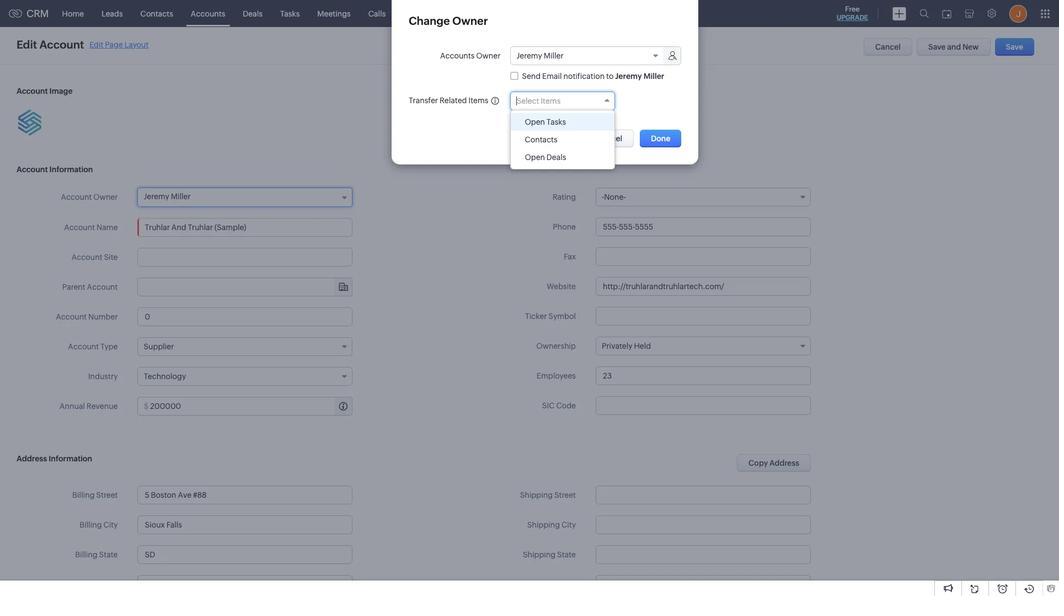 Task type: vqa. For each thing, say whether or not it's contained in the screenshot.
1 associated with Contacts
no



Task type: locate. For each thing, give the bounding box(es) containing it.
1 vertical spatial cancel
[[597, 134, 623, 143]]

save for save and new
[[929, 43, 946, 51]]

2 vertical spatial owner
[[93, 193, 118, 201]]

account down parent
[[56, 312, 87, 321]]

billing down "billing street" on the left of the page
[[80, 521, 102, 529]]

contacts down open tasks
[[525, 135, 558, 144]]

0 horizontal spatial address
[[17, 454, 47, 463]]

0 horizontal spatial edit
[[17, 38, 37, 51]]

account name
[[64, 223, 118, 232]]

street
[[96, 491, 118, 500], [555, 491, 576, 500]]

1 vertical spatial tasks
[[547, 118, 567, 126]]

owner for change owner
[[453, 14, 488, 27]]

2 horizontal spatial miller
[[644, 72, 665, 81]]

2 horizontal spatial jeremy
[[616, 72, 642, 81]]

1 open from the top
[[525, 118, 545, 126]]

account type
[[68, 342, 118, 351]]

1 horizontal spatial city
[[562, 521, 576, 529]]

1 vertical spatial jeremy miller
[[144, 192, 191, 201]]

1 horizontal spatial miller
[[544, 51, 564, 60]]

jeremy inside field
[[517, 51, 543, 60]]

information up account owner
[[49, 165, 93, 174]]

copy
[[749, 459, 769, 468]]

account left name
[[64, 223, 95, 232]]

page
[[105, 40, 123, 49]]

account site
[[72, 253, 118, 262]]

city up 'billing state'
[[103, 521, 118, 529]]

tasks
[[280, 9, 300, 18], [547, 118, 567, 126]]

shipping
[[520, 491, 553, 500], [528, 521, 560, 529], [523, 550, 556, 559], [522, 580, 555, 589]]

state
[[99, 550, 118, 559], [558, 550, 576, 559]]

accounts owner
[[440, 51, 501, 60]]

state for shipping state
[[558, 550, 576, 559]]

1 horizontal spatial jeremy
[[517, 51, 543, 60]]

ticker
[[526, 312, 547, 321]]

0 vertical spatial owner
[[453, 14, 488, 27]]

None text field
[[596, 277, 812, 296], [596, 396, 812, 415], [150, 397, 352, 415], [596, 486, 812, 505], [138, 516, 353, 534], [138, 545, 353, 564], [596, 545, 812, 564], [138, 575, 353, 594], [596, 277, 812, 296], [596, 396, 812, 415], [150, 397, 352, 415], [596, 486, 812, 505], [138, 516, 353, 534], [138, 545, 353, 564], [596, 545, 812, 564], [138, 575, 353, 594]]

accounts
[[191, 9, 225, 18], [440, 51, 475, 60]]

None field
[[511, 92, 616, 110]]

state down shipping city
[[558, 550, 576, 559]]

billing down 'billing state'
[[74, 580, 97, 589]]

account for account information
[[17, 165, 48, 174]]

0 vertical spatial cancel button
[[864, 38, 913, 56]]

0 horizontal spatial street
[[96, 491, 118, 500]]

revenue
[[87, 402, 118, 411]]

state for billing state
[[99, 550, 118, 559]]

owner up the items
[[477, 51, 501, 60]]

fax
[[564, 252, 576, 261]]

street up shipping city
[[555, 491, 576, 500]]

0 vertical spatial open
[[525, 118, 545, 126]]

0 vertical spatial jeremy
[[517, 51, 543, 60]]

2 open from the top
[[525, 153, 545, 162]]

0 horizontal spatial save
[[929, 43, 946, 51]]

shipping down shipping state
[[522, 580, 555, 589]]

change owner
[[409, 14, 488, 27]]

1 horizontal spatial street
[[555, 491, 576, 500]]

new
[[963, 43, 980, 51]]

open tasks
[[525, 118, 567, 126]]

1 vertical spatial deals
[[547, 153, 567, 162]]

1 vertical spatial open
[[525, 153, 545, 162]]

accounts for accounts
[[191, 9, 225, 18]]

1 horizontal spatial deals
[[547, 153, 567, 162]]

0 vertical spatial jeremy miller
[[517, 51, 564, 60]]

shipping up shipping city
[[520, 491, 553, 500]]

shipping for shipping street
[[520, 491, 553, 500]]

information for address
[[49, 454, 92, 463]]

account for account number
[[56, 312, 87, 321]]

accounts down change owner
[[440, 51, 475, 60]]

information
[[49, 165, 93, 174], [49, 454, 92, 463]]

accounts left the deals link
[[191, 9, 225, 18]]

1 horizontal spatial save
[[1007, 43, 1024, 51]]

account information
[[17, 165, 93, 174]]

1 vertical spatial cancel button
[[586, 130, 634, 147]]

1 vertical spatial information
[[49, 454, 92, 463]]

billing up "billing code"
[[75, 550, 98, 559]]

leads
[[102, 9, 123, 18]]

open down select items text box
[[525, 118, 545, 126]]

copy address button
[[738, 454, 812, 472]]

sic code
[[543, 401, 576, 410]]

0 vertical spatial cancel
[[876, 43, 901, 51]]

parent
[[62, 283, 85, 291]]

billing state
[[75, 550, 118, 559]]

2 street from the left
[[555, 491, 576, 500]]

notification
[[564, 72, 605, 81]]

number
[[88, 312, 118, 321]]

save left 'and' on the right
[[929, 43, 946, 51]]

open down contacts option
[[525, 153, 545, 162]]

0 vertical spatial deals
[[243, 9, 263, 18]]

0 horizontal spatial city
[[103, 521, 118, 529]]

edit down crm link
[[17, 38, 37, 51]]

2 save from the left
[[1007, 43, 1024, 51]]

edit inside 'edit account edit page layout'
[[90, 40, 103, 49]]

tasks up contacts option
[[547, 118, 567, 126]]

1 vertical spatial owner
[[477, 51, 501, 60]]

reports link
[[395, 0, 441, 27]]

cancel
[[876, 43, 901, 51], [597, 134, 623, 143]]

open inside open deals option
[[525, 153, 545, 162]]

1 state from the left
[[99, 550, 118, 559]]

jeremy miller
[[517, 51, 564, 60], [144, 192, 191, 201]]

tasks right the deals link
[[280, 9, 300, 18]]

accounts for accounts owner
[[440, 51, 475, 60]]

0 horizontal spatial state
[[99, 550, 118, 559]]

billing up billing city
[[72, 491, 95, 500]]

billing
[[72, 491, 95, 500], [80, 521, 102, 529], [75, 550, 98, 559], [74, 580, 97, 589]]

1 vertical spatial contacts
[[525, 135, 558, 144]]

save and new button
[[918, 38, 991, 56]]

owner for account owner
[[93, 193, 118, 201]]

shipping down shipping street
[[528, 521, 560, 529]]

edit page layout link
[[90, 40, 149, 49]]

code down shipping state
[[557, 580, 576, 589]]

edit left the page
[[90, 40, 103, 49]]

0 vertical spatial contacts
[[141, 9, 173, 18]]

1 street from the left
[[96, 491, 118, 500]]

save button
[[996, 38, 1035, 56]]

annual revenue
[[60, 402, 118, 411]]

billing street
[[72, 491, 118, 500]]

account left type
[[68, 342, 99, 351]]

website
[[547, 282, 576, 291]]

save for save
[[1007, 43, 1024, 51]]

1 horizontal spatial edit
[[90, 40, 103, 49]]

city up shipping state
[[562, 521, 576, 529]]

account up account name
[[61, 193, 92, 201]]

cancel button
[[864, 38, 913, 56], [586, 130, 634, 147]]

0 vertical spatial tasks
[[280, 9, 300, 18]]

1 horizontal spatial address
[[770, 459, 800, 468]]

account owner
[[61, 193, 118, 201]]

list box
[[511, 110, 615, 169]]

home
[[62, 9, 84, 18]]

2 state from the left
[[558, 550, 576, 559]]

owner
[[453, 14, 488, 27], [477, 51, 501, 60], [93, 193, 118, 201]]

shipping code
[[522, 580, 576, 589]]

code for billing code
[[98, 580, 118, 589]]

state down billing city
[[99, 550, 118, 559]]

1 horizontal spatial accounts
[[440, 51, 475, 60]]

tasks link
[[272, 0, 309, 27]]

owner up accounts owner
[[453, 14, 488, 27]]

0 horizontal spatial cancel button
[[586, 130, 634, 147]]

0 horizontal spatial contacts
[[141, 9, 173, 18]]

reports
[[404, 9, 432, 18]]

0 horizontal spatial accounts
[[191, 9, 225, 18]]

1 horizontal spatial tasks
[[547, 118, 567, 126]]

owner up name
[[93, 193, 118, 201]]

account left site
[[72, 253, 102, 262]]

miller
[[544, 51, 564, 60], [644, 72, 665, 81], [171, 192, 191, 201]]

1 horizontal spatial jeremy miller
[[517, 51, 564, 60]]

upgrade
[[837, 14, 869, 22]]

deals down contacts option
[[547, 153, 567, 162]]

information inside 'address information copy address'
[[49, 454, 92, 463]]

shipping for shipping code
[[522, 580, 555, 589]]

open
[[525, 118, 545, 126], [525, 153, 545, 162]]

city for billing city
[[103, 521, 118, 529]]

annual
[[60, 402, 85, 411]]

account left image
[[17, 87, 48, 96]]

1 save from the left
[[929, 43, 946, 51]]

1 vertical spatial accounts
[[440, 51, 475, 60]]

open inside the open tasks option
[[525, 118, 545, 126]]

address information copy address
[[17, 454, 800, 468]]

deals left tasks link
[[243, 9, 263, 18]]

meetings
[[318, 9, 351, 18]]

1 vertical spatial jeremy
[[616, 72, 642, 81]]

contacts up 'layout'
[[141, 9, 173, 18]]

1 vertical spatial miller
[[644, 72, 665, 81]]

0 vertical spatial accounts
[[191, 9, 225, 18]]

code right sic
[[557, 401, 576, 410]]

save
[[929, 43, 946, 51], [1007, 43, 1024, 51]]

deals link
[[234, 0, 272, 27]]

layout
[[125, 40, 149, 49]]

1 city from the left
[[103, 521, 118, 529]]

campaigns link
[[441, 0, 500, 27]]

0 horizontal spatial cancel
[[597, 134, 623, 143]]

account number
[[56, 312, 118, 321]]

code for sic code
[[557, 401, 576, 410]]

transfer related items
[[409, 96, 489, 105]]

street for billing street
[[96, 491, 118, 500]]

0 vertical spatial miller
[[544, 51, 564, 60]]

code down 'billing state'
[[98, 580, 118, 589]]

2 city from the left
[[562, 521, 576, 529]]

city
[[103, 521, 118, 529], [562, 521, 576, 529]]

cancel button up open deals option
[[586, 130, 634, 147]]

account down image
[[17, 165, 48, 174]]

leads link
[[93, 0, 132, 27]]

address
[[17, 454, 47, 463], [770, 459, 800, 468]]

account for account type
[[68, 342, 99, 351]]

code
[[557, 401, 576, 410], [98, 580, 118, 589], [557, 580, 576, 589]]

2 vertical spatial miller
[[171, 192, 191, 201]]

street up billing city
[[96, 491, 118, 500]]

edit account edit page layout
[[17, 38, 149, 51]]

information up "billing street" on the left of the page
[[49, 454, 92, 463]]

1 horizontal spatial contacts
[[525, 135, 558, 144]]

shipping up shipping code at the bottom
[[523, 550, 556, 559]]

0 vertical spatial information
[[49, 165, 93, 174]]

save right new
[[1007, 43, 1024, 51]]

crm
[[26, 8, 49, 19]]

None text field
[[596, 218, 812, 236], [138, 218, 353, 237], [596, 247, 812, 266], [138, 248, 353, 267], [596, 307, 812, 326], [138, 307, 353, 326], [596, 367, 812, 385], [138, 486, 353, 505], [596, 516, 812, 534], [596, 575, 812, 594], [596, 218, 812, 236], [138, 218, 353, 237], [596, 247, 812, 266], [138, 248, 353, 267], [596, 307, 812, 326], [138, 307, 353, 326], [596, 367, 812, 385], [138, 486, 353, 505], [596, 516, 812, 534], [596, 575, 812, 594]]

0 horizontal spatial miller
[[171, 192, 191, 201]]

1 horizontal spatial state
[[558, 550, 576, 559]]

information for account
[[49, 165, 93, 174]]

shipping for shipping city
[[528, 521, 560, 529]]

symbol
[[549, 312, 576, 321]]

open tasks option
[[511, 113, 615, 131]]

0 horizontal spatial jeremy
[[144, 192, 169, 201]]

send email notification to jeremy miller
[[522, 72, 665, 81]]

site
[[104, 253, 118, 262]]

cancel button down upgrade
[[864, 38, 913, 56]]

0 horizontal spatial tasks
[[280, 9, 300, 18]]



Task type: describe. For each thing, give the bounding box(es) containing it.
phone
[[553, 222, 576, 231]]

type
[[100, 342, 118, 351]]

change
[[409, 14, 450, 27]]

meetings link
[[309, 0, 360, 27]]

done
[[651, 134, 671, 143]]

calls
[[369, 9, 386, 18]]

rating
[[553, 193, 576, 201]]

industry
[[88, 372, 118, 381]]

email
[[543, 72, 562, 81]]

free
[[846, 5, 860, 13]]

jeremy miller inside jeremy miller field
[[517, 51, 564, 60]]

ticker symbol
[[526, 312, 576, 321]]

city for shipping city
[[562, 521, 576, 529]]

Jeremy Miller field
[[511, 47, 681, 65]]

billing city
[[80, 521, 118, 529]]

Select Items text field
[[517, 97, 600, 105]]

account down home link
[[39, 38, 84, 51]]

parent account
[[62, 283, 118, 291]]

0 horizontal spatial jeremy miller
[[144, 192, 191, 201]]

shipping for shipping state
[[523, 550, 556, 559]]

open deals option
[[511, 149, 615, 166]]

street for shipping street
[[555, 491, 576, 500]]

name
[[97, 223, 118, 232]]

billing for billing city
[[80, 521, 102, 529]]

account right parent
[[87, 283, 118, 291]]

shipping state
[[523, 550, 576, 559]]

2 vertical spatial jeremy
[[144, 192, 169, 201]]

code for shipping code
[[557, 580, 576, 589]]

ownership
[[537, 342, 576, 351]]

crm link
[[9, 8, 49, 19]]

billing for billing street
[[72, 491, 95, 500]]

accounts link
[[182, 0, 234, 27]]

account for account site
[[72, 253, 102, 262]]

0 horizontal spatial deals
[[243, 9, 263, 18]]

shipping city
[[528, 521, 576, 529]]

1 horizontal spatial cancel button
[[864, 38, 913, 56]]

to
[[607, 72, 614, 81]]

account for account name
[[64, 223, 95, 232]]

owner for accounts owner
[[477, 51, 501, 60]]

contacts inside option
[[525, 135, 558, 144]]

employees
[[537, 372, 576, 380]]

contacts link
[[132, 0, 182, 27]]

billing for billing code
[[74, 580, 97, 589]]

account image
[[17, 87, 73, 96]]

related
[[440, 96, 467, 105]]

miller inside field
[[544, 51, 564, 60]]

tasks inside option
[[547, 118, 567, 126]]

account for account owner
[[61, 193, 92, 201]]

image
[[49, 87, 73, 96]]

free upgrade
[[837, 5, 869, 22]]

save and new
[[929, 43, 980, 51]]

shipping street
[[520, 491, 576, 500]]

open deals
[[525, 153, 567, 162]]

sic
[[543, 401, 555, 410]]

transfer
[[409, 96, 438, 105]]

deals inside option
[[547, 153, 567, 162]]

open for open tasks
[[525, 118, 545, 126]]

list box containing open tasks
[[511, 110, 615, 169]]

and
[[948, 43, 962, 51]]

image image
[[17, 109, 43, 136]]

campaigns
[[450, 9, 491, 18]]

1 horizontal spatial cancel
[[876, 43, 901, 51]]

send
[[522, 72, 541, 81]]

items
[[469, 96, 489, 105]]

done button
[[640, 130, 682, 147]]

billing for billing state
[[75, 550, 98, 559]]

account for account image
[[17, 87, 48, 96]]

contacts option
[[511, 131, 615, 149]]

billing code
[[74, 580, 118, 589]]

calls link
[[360, 0, 395, 27]]

home link
[[53, 0, 93, 27]]

open for open deals
[[525, 153, 545, 162]]



